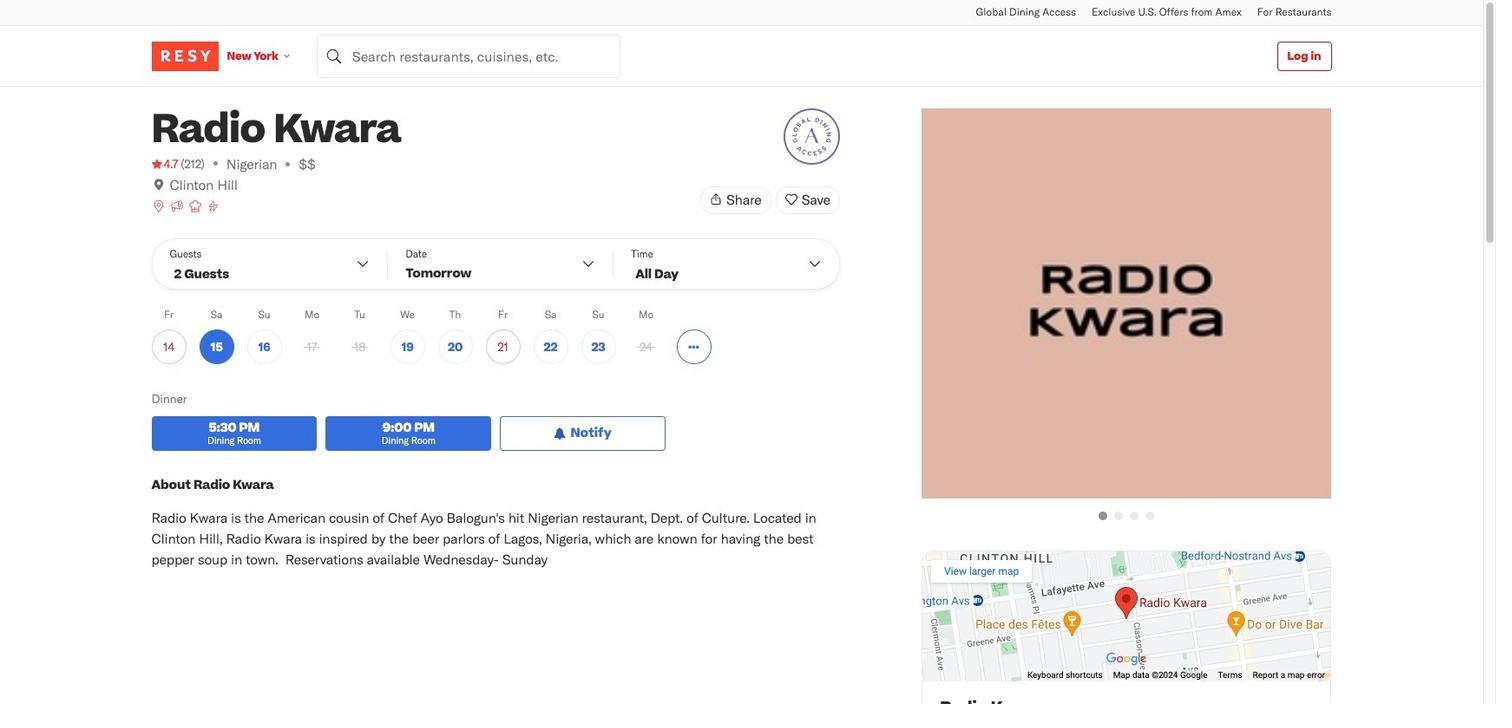 Task type: describe. For each thing, give the bounding box(es) containing it.
Search restaurants, cuisines, etc. text field
[[317, 34, 621, 78]]



Task type: locate. For each thing, give the bounding box(es) containing it.
4.7 out of 5 stars image
[[151, 155, 178, 173]]

None field
[[317, 34, 621, 78]]



